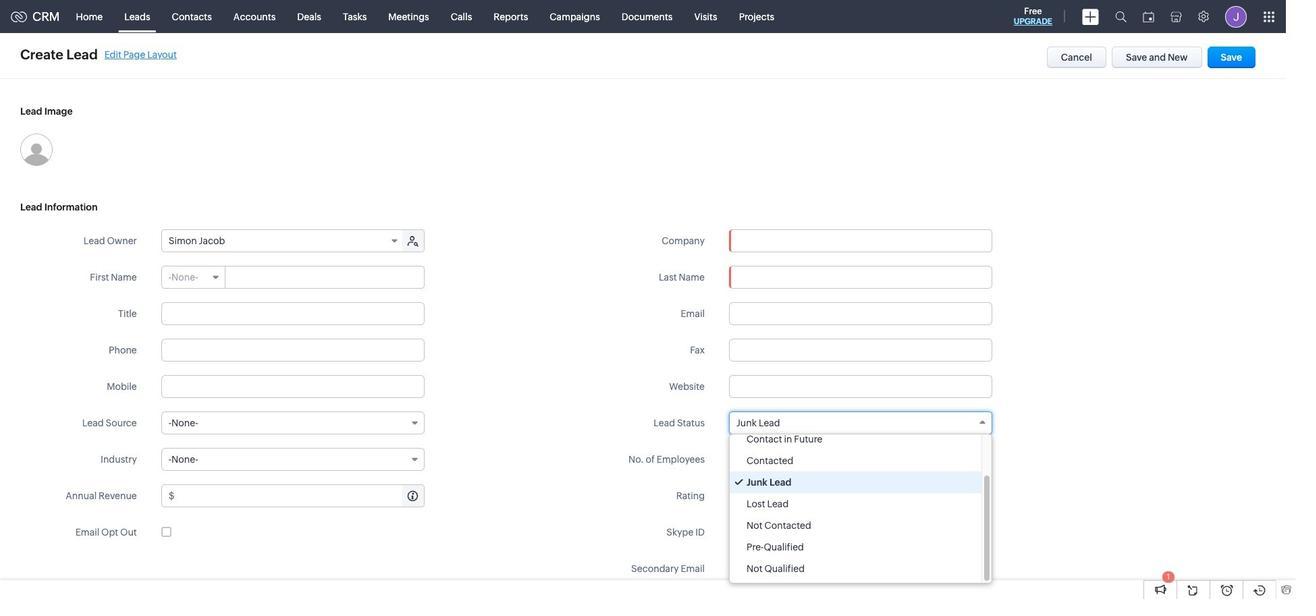 Task type: describe. For each thing, give the bounding box(es) containing it.
7 option from the top
[[730, 558, 982, 580]]

2 option from the top
[[730, 450, 982, 472]]

search element
[[1107, 0, 1135, 33]]

3 option from the top
[[730, 472, 982, 494]]

6 option from the top
[[730, 537, 982, 558]]

calendar image
[[1143, 11, 1155, 22]]



Task type: locate. For each thing, give the bounding box(es) containing it.
None text field
[[730, 230, 992, 252], [729, 266, 992, 289], [161, 302, 424, 325], [161, 339, 424, 362], [161, 375, 424, 398], [729, 448, 992, 471], [177, 485, 424, 507], [729, 521, 992, 544], [730, 230, 992, 252], [729, 266, 992, 289], [161, 302, 424, 325], [161, 339, 424, 362], [161, 375, 424, 398], [729, 448, 992, 471], [177, 485, 424, 507], [729, 521, 992, 544]]

profile image
[[1225, 6, 1247, 27]]

1 option from the top
[[730, 429, 982, 450]]

logo image
[[11, 11, 27, 22]]

create menu image
[[1082, 8, 1099, 25]]

image image
[[20, 134, 53, 166]]

list box
[[730, 429, 992, 583]]

create menu element
[[1074, 0, 1107, 33]]

search image
[[1115, 11, 1127, 22]]

4 option from the top
[[730, 494, 982, 515]]

None field
[[162, 230, 404, 252], [730, 230, 992, 252], [162, 267, 225, 288], [161, 412, 424, 435], [729, 412, 992, 435], [161, 448, 424, 471], [162, 230, 404, 252], [730, 230, 992, 252], [162, 267, 225, 288], [161, 412, 424, 435], [729, 412, 992, 435], [161, 448, 424, 471]]

profile element
[[1217, 0, 1255, 33]]

None text field
[[226, 267, 424, 288], [729, 302, 992, 325], [729, 339, 992, 362], [729, 375, 992, 398], [729, 558, 992, 581], [226, 267, 424, 288], [729, 302, 992, 325], [729, 339, 992, 362], [729, 375, 992, 398], [729, 558, 992, 581]]

5 option from the top
[[730, 515, 982, 537]]

option
[[730, 429, 982, 450], [730, 450, 982, 472], [730, 472, 982, 494], [730, 494, 982, 515], [730, 515, 982, 537], [730, 537, 982, 558], [730, 558, 982, 580]]



Task type: vqa. For each thing, say whether or not it's contained in the screenshot.
first option from the bottom
yes



